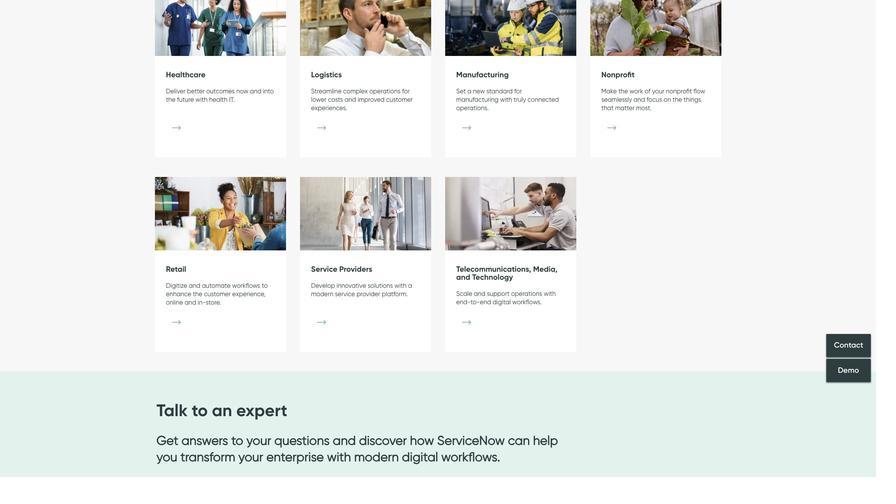 Task type: locate. For each thing, give the bounding box(es) containing it.
customer
[[386, 96, 413, 103], [204, 290, 231, 298]]

lower
[[311, 96, 326, 103]]

end-
[[456, 298, 471, 306]]

1 vertical spatial operations
[[511, 290, 542, 297]]

1 horizontal spatial operations
[[511, 290, 542, 297]]

the
[[618, 87, 628, 95], [166, 96, 175, 103], [673, 96, 682, 103], [193, 290, 202, 298]]

outcomes
[[206, 87, 235, 95]]

with inside develop innovative solutions with a modern service provider platform.
[[395, 282, 407, 289]]

2 for from the left
[[514, 87, 522, 95]]

demo
[[838, 365, 859, 375]]

for
[[402, 87, 410, 95], [514, 87, 522, 95]]

0 horizontal spatial customer
[[204, 290, 231, 298]]

1 horizontal spatial workflows.
[[512, 298, 542, 306]]

1 horizontal spatial modern
[[354, 449, 399, 464]]

customer down automate
[[204, 290, 231, 298]]

operations right support
[[511, 290, 542, 297]]

operations inside scale and support operations with end-to-end digital workflows.
[[511, 290, 542, 297]]

that
[[601, 104, 614, 112]]

questions
[[274, 433, 330, 448]]

1 horizontal spatial a
[[467, 87, 471, 95]]

you
[[156, 449, 177, 464]]

0 vertical spatial operations
[[369, 87, 400, 95]]

a
[[467, 87, 471, 95], [408, 282, 412, 289]]

a right set
[[467, 87, 471, 95]]

0 horizontal spatial for
[[402, 87, 410, 95]]

0 horizontal spatial operations
[[369, 87, 400, 95]]

1 horizontal spatial digital
[[493, 298, 511, 306]]

connected
[[528, 96, 559, 103]]

expert
[[236, 400, 287, 421]]

0 vertical spatial digital
[[493, 298, 511, 306]]

modern down discover
[[354, 449, 399, 464]]

digital down support
[[493, 298, 511, 306]]

customer inside digitize and automate workflows to enhance the customer experience, online and in-store.
[[204, 290, 231, 298]]

0 horizontal spatial workflows.
[[441, 449, 500, 464]]

0 horizontal spatial a
[[408, 282, 412, 289]]

1 for from the left
[[402, 87, 410, 95]]

nonprofit image
[[590, 0, 721, 56]]

make
[[601, 87, 617, 95]]

2 horizontal spatial to
[[262, 282, 268, 289]]

with inside deliver better outcomes now and into the future with health it.
[[195, 96, 208, 103]]

1 vertical spatial a
[[408, 282, 412, 289]]

automate
[[202, 282, 231, 289]]

modern inside get answers to your questions and discover how servicenow can help you transform your enterprise with modern digital workflows.
[[354, 449, 399, 464]]

set
[[456, 87, 466, 95]]

your
[[652, 87, 664, 95], [246, 433, 271, 448], [238, 449, 263, 464]]

service providers enabling customer success image
[[300, 177, 431, 251]]

set a new standard for manufacturing with truly connected operations.
[[456, 87, 559, 112]]

with
[[195, 96, 208, 103], [500, 96, 512, 103], [395, 282, 407, 289], [544, 290, 556, 297], [327, 449, 351, 464]]

get answers to your questions and discover how servicenow can help you transform your enterprise with modern digital workflows.
[[156, 433, 558, 464]]

customer right "improved"
[[386, 96, 413, 103]]

0 vertical spatial a
[[467, 87, 471, 95]]

contact link
[[826, 334, 871, 357]]

operations.
[[456, 104, 489, 112]]

future
[[177, 96, 194, 103]]

0 vertical spatial your
[[652, 87, 664, 95]]

and
[[250, 87, 261, 95], [345, 96, 356, 103], [634, 96, 645, 103], [456, 272, 470, 282], [189, 282, 200, 289], [474, 290, 485, 297], [185, 299, 196, 306], [333, 433, 356, 448]]

0 vertical spatial to
[[262, 282, 268, 289]]

the up "in-"
[[193, 290, 202, 298]]

end
[[480, 298, 491, 306]]

1 horizontal spatial customer
[[386, 96, 413, 103]]

streamline complex operations for lower costs and improved customer experiences.
[[311, 87, 413, 112]]

digital down how
[[402, 449, 438, 464]]

work
[[630, 87, 643, 95]]

deliver
[[166, 87, 185, 95]]

contact
[[834, 340, 863, 350]]

provider
[[357, 290, 380, 298]]

media,
[[533, 264, 558, 274]]

1 horizontal spatial for
[[514, 87, 522, 95]]

0 horizontal spatial digital
[[402, 449, 438, 464]]

1 vertical spatial customer
[[204, 290, 231, 298]]

the down the deliver
[[166, 96, 175, 103]]

scale
[[456, 290, 472, 297]]

0 vertical spatial modern
[[311, 290, 333, 298]]

health it solutions transform healthcare delivery image
[[155, 0, 286, 56]]

matter
[[615, 104, 634, 112]]

how
[[410, 433, 434, 448]]

nonprofit
[[601, 70, 635, 79]]

develop innovative solutions with a modern service provider platform.
[[311, 282, 412, 298]]

discover
[[359, 433, 407, 448]]

modern
[[311, 290, 333, 298], [354, 449, 399, 464]]

innovative
[[337, 282, 366, 289]]

operations
[[369, 87, 400, 95], [511, 290, 542, 297]]

to left an on the bottom left of the page
[[192, 400, 208, 421]]

make the work of your nonprofit flow seamlessly and focus on the things that matter most.
[[601, 87, 705, 112]]

talk
[[156, 400, 188, 421]]

the up the seamlessly
[[618, 87, 628, 95]]

technology
[[472, 272, 513, 282]]

get
[[156, 433, 178, 448]]

go to servicenow account image
[[716, 10, 725, 18]]

experience,
[[232, 290, 266, 298]]

in-
[[198, 299, 206, 306]]

online
[[166, 299, 183, 306]]

it.
[[229, 96, 235, 103]]

operations up "improved"
[[369, 87, 400, 95]]

modern down the develop
[[311, 290, 333, 298]]

digital
[[493, 298, 511, 306], [402, 449, 438, 464]]

scale and support operations with end-to-end digital workflows.
[[456, 290, 556, 306]]

a right solutions
[[408, 282, 412, 289]]

1 vertical spatial digital
[[402, 449, 438, 464]]

1 vertical spatial your
[[246, 433, 271, 448]]

to up experience,
[[262, 282, 268, 289]]

seamlessly
[[601, 96, 632, 103]]

and inside make the work of your nonprofit flow seamlessly and focus on the things that matter most.
[[634, 96, 645, 103]]

0 vertical spatial workflows.
[[512, 298, 542, 306]]

enterprise
[[266, 449, 324, 464]]

1 vertical spatial workflows.
[[441, 449, 500, 464]]

into
[[263, 87, 274, 95]]

operations inside streamline complex operations for lower costs and improved customer experiences.
[[369, 87, 400, 95]]

0 horizontal spatial modern
[[311, 290, 333, 298]]

truly
[[514, 96, 526, 103]]

2 vertical spatial to
[[231, 433, 243, 448]]

the inside digitize and automate workflows to enhance the customer experience, online and in-store.
[[193, 290, 202, 298]]

to right answers
[[231, 433, 243, 448]]

to
[[262, 282, 268, 289], [192, 400, 208, 421], [231, 433, 243, 448]]

0 horizontal spatial to
[[192, 400, 208, 421]]

modern inside develop innovative solutions with a modern service provider platform.
[[311, 290, 333, 298]]

your inside make the work of your nonprofit flow seamlessly and focus on the things that matter most.
[[652, 87, 664, 95]]

an
[[212, 400, 232, 421]]

can
[[508, 433, 530, 448]]

2 vertical spatial your
[[238, 449, 263, 464]]

help
[[533, 433, 558, 448]]

talk to an expert
[[156, 400, 287, 421]]

1 horizontal spatial to
[[231, 433, 243, 448]]

workflows.
[[512, 298, 542, 306], [441, 449, 500, 464]]

0 vertical spatial customer
[[386, 96, 413, 103]]

1 vertical spatial modern
[[354, 449, 399, 464]]

streamline
[[311, 87, 342, 95]]



Task type: describe. For each thing, give the bounding box(es) containing it.
to inside digitize and automate workflows to enhance the customer experience, online and in-store.
[[262, 282, 268, 289]]

new
[[473, 87, 485, 95]]

to-
[[471, 298, 480, 306]]

store.
[[206, 299, 221, 306]]

demo link
[[826, 359, 871, 382]]

servicenow
[[437, 433, 505, 448]]

flow
[[693, 87, 705, 95]]

workflows. inside get answers to your questions and discover how servicenow can help you transform your enterprise with modern digital workflows.
[[441, 449, 500, 464]]

industry 4.0 tech impacts manufacturing operations image
[[445, 0, 576, 56]]

better
[[187, 87, 205, 95]]

and inside scale and support operations with end-to-end digital workflows.
[[474, 290, 485, 297]]

with inside set a new standard for manufacturing with truly connected operations.
[[500, 96, 512, 103]]

and inside get answers to your questions and discover how servicenow can help you transform your enterprise with modern digital workflows.
[[333, 433, 356, 448]]

operational excellence for transportation and logistics image
[[300, 0, 431, 56]]

focus
[[647, 96, 662, 103]]

and inside telecommunications, media, and technology
[[456, 272, 470, 282]]

of
[[645, 87, 650, 95]]

and inside streamline complex operations for lower costs and improved customer experiences.
[[345, 96, 356, 103]]

now
[[236, 87, 248, 95]]

nonprofit
[[666, 87, 692, 95]]

platform.
[[382, 290, 408, 298]]

digital inside scale and support operations with end-to-end digital workflows.
[[493, 298, 511, 306]]

transform
[[180, 449, 235, 464]]

a inside set a new standard for manufacturing with truly connected operations.
[[467, 87, 471, 95]]

most.
[[636, 104, 652, 112]]

improved
[[358, 96, 385, 103]]

to inside get answers to your questions and discover how servicenow can help you transform your enterprise with modern digital workflows.
[[231, 433, 243, 448]]

answers
[[181, 433, 228, 448]]

solutions
[[368, 282, 393, 289]]

service
[[335, 290, 355, 298]]

the down nonprofit
[[673, 96, 682, 103]]

manufacturing
[[456, 70, 509, 79]]

for inside set a new standard for manufacturing with truly connected operations.
[[514, 87, 522, 95]]

logistics
[[311, 70, 342, 79]]

with inside get answers to your questions and discover how servicenow can help you transform your enterprise with modern digital workflows.
[[327, 449, 351, 464]]

1 vertical spatial to
[[192, 400, 208, 421]]

digital inside get answers to your questions and discover how servicenow can help you transform your enterprise with modern digital workflows.
[[402, 449, 438, 464]]

service
[[311, 264, 337, 274]]

providers
[[339, 264, 372, 274]]

customer inside streamline complex operations for lower costs and improved customer experiences.
[[386, 96, 413, 103]]

the inside deliver better outcomes now and into the future with health it.
[[166, 96, 175, 103]]

health
[[209, 96, 227, 103]]

service providers
[[311, 264, 372, 274]]

things
[[684, 96, 701, 103]]

enhance
[[166, 290, 191, 298]]

manufacturing
[[456, 96, 499, 103]]

complex
[[343, 87, 368, 95]]

for inside streamline complex operations for lower costs and improved customer experiences.
[[402, 87, 410, 95]]

workflows
[[232, 282, 260, 289]]

digitize
[[166, 282, 187, 289]]

workflows. inside scale and support operations with end-to-end digital workflows.
[[512, 298, 542, 306]]

telecommunications, media, and technology image
[[445, 177, 576, 251]]

smart operations for retail businesses image
[[155, 177, 286, 251]]

support
[[487, 290, 510, 297]]

with inside scale and support operations with end-to-end digital workflows.
[[544, 290, 556, 297]]

telecommunications,
[[456, 264, 531, 274]]

costs
[[328, 96, 343, 103]]

healthcare
[[166, 70, 205, 79]]

standard
[[486, 87, 513, 95]]

and inside deliver better outcomes now and into the future with health it.
[[250, 87, 261, 95]]

telecommunications, media, and technology
[[456, 264, 558, 282]]

digitize and automate workflows to enhance the customer experience, online and in-store.
[[166, 282, 268, 306]]

deliver better outcomes now and into the future with health it.
[[166, 87, 274, 103]]

retail
[[166, 264, 186, 274]]

on
[[664, 96, 671, 103]]

experiences.
[[311, 104, 347, 112]]

develop
[[311, 282, 335, 289]]

a inside develop innovative solutions with a modern service provider platform.
[[408, 282, 412, 289]]



Task type: vqa. For each thing, say whether or not it's contained in the screenshot.
work
yes



